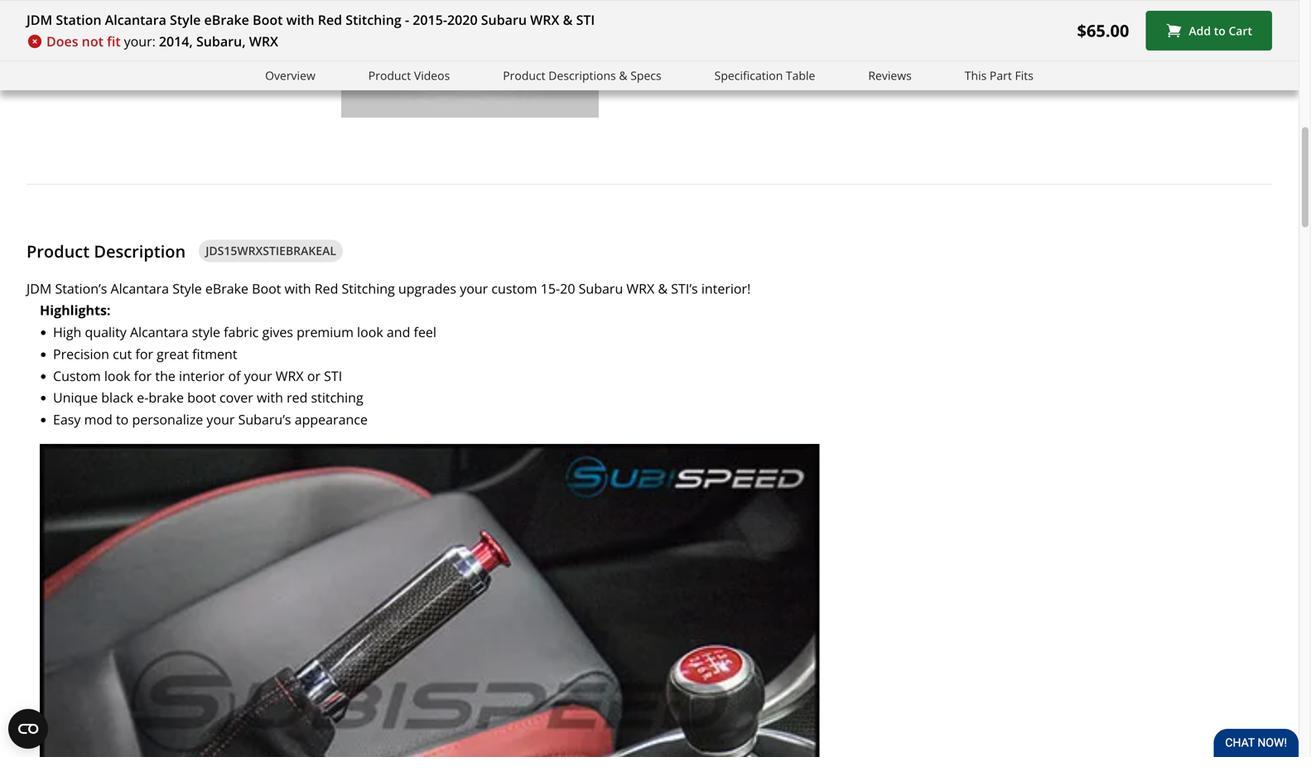 Task type: vqa. For each thing, say whether or not it's contained in the screenshot.
'5%' at top
no



Task type: locate. For each thing, give the bounding box(es) containing it.
custom
[[492, 279, 537, 297]]

appearance
[[295, 411, 368, 428]]

to
[[1214, 23, 1226, 38], [116, 411, 129, 428]]

wrx
[[530, 11, 560, 29], [249, 32, 278, 50], [627, 279, 655, 297], [276, 367, 304, 385]]

sti up descriptions
[[576, 11, 595, 29]]

with for -
[[286, 11, 315, 29]]

with up 'overview'
[[286, 11, 315, 29]]

1 vertical spatial style
[[173, 279, 202, 297]]

subaru
[[481, 11, 527, 29], [579, 279, 623, 297]]

with up subaru's
[[257, 389, 283, 407]]

custom
[[53, 367, 101, 385]]

product for product description
[[27, 240, 90, 262]]

wrx up red at the left bottom
[[276, 367, 304, 385]]

0 vertical spatial jdm
[[27, 11, 52, 29]]

0 vertical spatial your
[[460, 279, 488, 297]]

red for -
[[318, 11, 342, 29]]

feel
[[414, 323, 437, 341]]

0 vertical spatial with
[[286, 11, 315, 29]]

table
[[786, 68, 816, 83]]

highlights:
[[40, 301, 111, 319]]

0 horizontal spatial &
[[563, 11, 573, 29]]

ebrake for station's
[[205, 279, 249, 297]]

for right cut
[[135, 345, 153, 363]]

product left descriptions
[[503, 68, 546, 83]]

1 horizontal spatial sti
[[576, 11, 595, 29]]

descriptions
[[549, 68, 616, 83]]

product for product videos
[[369, 68, 411, 83]]

0 vertical spatial ebrake
[[204, 11, 249, 29]]

& left specs
[[619, 68, 628, 83]]

sti right or
[[324, 367, 342, 385]]

stitching for -
[[346, 11, 402, 29]]

0 vertical spatial for
[[135, 345, 153, 363]]

black
[[101, 389, 133, 407]]

precision
[[53, 345, 109, 363]]

1 vertical spatial sti
[[324, 367, 342, 385]]

quality
[[85, 323, 127, 341]]

for
[[135, 345, 153, 363], [134, 367, 152, 385]]

look up black
[[104, 367, 131, 385]]

alcantara down the description
[[111, 279, 169, 297]]

part
[[990, 68, 1012, 83]]

0 vertical spatial to
[[1214, 23, 1226, 38]]

your:
[[124, 32, 156, 50]]

2 jdm from the top
[[27, 279, 52, 297]]

2 vertical spatial with
[[257, 389, 283, 407]]

to down black
[[116, 411, 129, 428]]

cut
[[113, 345, 132, 363]]

jdm up does on the left top of page
[[27, 11, 52, 29]]

your left custom
[[460, 279, 488, 297]]

1 vertical spatial with
[[285, 279, 311, 297]]

2 horizontal spatial product
[[503, 68, 546, 83]]

your right of
[[244, 367, 272, 385]]

to inside add to cart button
[[1214, 23, 1226, 38]]

boot
[[187, 389, 216, 407]]

& left sti's
[[658, 279, 668, 297]]

alcantara
[[105, 11, 166, 29], [111, 279, 169, 297], [130, 323, 188, 341]]

1 vertical spatial jdm
[[27, 279, 52, 297]]

your
[[460, 279, 488, 297], [244, 367, 272, 385], [207, 411, 235, 428]]

alcantara for station
[[105, 11, 166, 29]]

red
[[318, 11, 342, 29], [315, 279, 338, 297]]

0 vertical spatial stitching
[[346, 11, 402, 29]]

product
[[369, 68, 411, 83], [503, 68, 546, 83], [27, 240, 90, 262]]

your down cover
[[207, 411, 235, 428]]

0 vertical spatial subaru
[[481, 11, 527, 29]]

fabric
[[224, 323, 259, 341]]

stitching
[[311, 389, 363, 407]]

1 horizontal spatial &
[[619, 68, 628, 83]]

style up 2014,
[[170, 11, 201, 29]]

jdm left station's
[[27, 279, 52, 297]]

product left videos
[[369, 68, 411, 83]]

this part fits link
[[965, 66, 1034, 85]]

stitching up and at the top
[[342, 279, 395, 297]]

0 horizontal spatial subaru
[[481, 11, 527, 29]]

open widget image
[[8, 709, 48, 749]]

subispeed alcantara style e-brake boot image
[[40, 444, 820, 757]]

stitching
[[346, 11, 402, 29], [342, 279, 395, 297]]

2 horizontal spatial your
[[460, 279, 488, 297]]

sti
[[576, 11, 595, 29], [324, 367, 342, 385]]

0 vertical spatial red
[[318, 11, 342, 29]]

0 vertical spatial boot
[[253, 11, 283, 29]]

wrx up product descriptions & specs
[[530, 11, 560, 29]]

red left - on the top of the page
[[318, 11, 342, 29]]

add to cart
[[1189, 23, 1253, 38]]

wrx inside highlights: high quality alcantara style fabric gives premium look and feel precision cut for great fitment custom look for the interior of your wrx or sti unique black e-brake boot cover with red stitching easy mod to personalize your subaru's appearance
[[276, 367, 304, 385]]

ebrake up fabric at top
[[205, 279, 249, 297]]

style for station
[[170, 11, 201, 29]]

stitching for upgrades
[[342, 279, 395, 297]]

overview
[[265, 68, 316, 83]]

1 horizontal spatial subaru
[[579, 279, 623, 297]]

look left and at the top
[[357, 323, 383, 341]]

2014,
[[159, 32, 193, 50]]

1 vertical spatial ebrake
[[205, 279, 249, 297]]

0 vertical spatial sti
[[576, 11, 595, 29]]

&
[[563, 11, 573, 29], [619, 68, 628, 83], [658, 279, 668, 297]]

0 vertical spatial look
[[357, 323, 383, 341]]

1 horizontal spatial product
[[369, 68, 411, 83]]

with down jds15wrxstiebrakeal
[[285, 279, 311, 297]]

ebrake
[[204, 11, 249, 29], [205, 279, 249, 297]]

0 horizontal spatial look
[[104, 367, 131, 385]]

mod
[[84, 411, 113, 428]]

boot up 'overview'
[[253, 11, 283, 29]]

style
[[170, 11, 201, 29], [173, 279, 202, 297]]

0 horizontal spatial your
[[207, 411, 235, 428]]

1 vertical spatial your
[[244, 367, 272, 385]]

alcantara up your:
[[105, 11, 166, 29]]

of
[[228, 367, 241, 385]]

videos
[[414, 68, 450, 83]]

high
[[53, 323, 81, 341]]

highlights: high quality alcantara style fabric gives premium look and feel precision cut for great fitment custom look for the interior of your wrx or sti unique black e-brake boot cover with red stitching easy mod to personalize your subaru's appearance
[[40, 301, 437, 428]]

0 horizontal spatial sti
[[324, 367, 342, 385]]

0 vertical spatial alcantara
[[105, 11, 166, 29]]

& up product descriptions & specs
[[563, 11, 573, 29]]

jds15wrxstiebrakeal
[[206, 243, 336, 259]]

subaru's
[[238, 411, 291, 428]]

station's
[[55, 279, 107, 297]]

interior!
[[702, 279, 751, 297]]

reviews
[[869, 68, 912, 83]]

great
[[157, 345, 189, 363]]

specs
[[631, 68, 662, 83]]

1 jdm from the top
[[27, 11, 52, 29]]

not
[[82, 32, 104, 50]]

subaru right 2020
[[481, 11, 527, 29]]

1 vertical spatial red
[[315, 279, 338, 297]]

subaru right 20
[[579, 279, 623, 297]]

for up e-
[[134, 367, 152, 385]]

look
[[357, 323, 383, 341], [104, 367, 131, 385]]

with for upgrades
[[285, 279, 311, 297]]

2 vertical spatial alcantara
[[130, 323, 188, 341]]

1 horizontal spatial to
[[1214, 23, 1226, 38]]

0 horizontal spatial to
[[116, 411, 129, 428]]

1 vertical spatial to
[[116, 411, 129, 428]]

1 vertical spatial boot
[[252, 279, 281, 297]]

product up station's
[[27, 240, 90, 262]]

description
[[94, 240, 186, 262]]

boot down jds15wrxstiebrakeal
[[252, 279, 281, 297]]

jdm
[[27, 11, 52, 29], [27, 279, 52, 297]]

boot for -
[[253, 11, 283, 29]]

2015-
[[413, 11, 447, 29]]

1 vertical spatial alcantara
[[111, 279, 169, 297]]

alcantara up the "great"
[[130, 323, 188, 341]]

style up style
[[173, 279, 202, 297]]

station
[[56, 11, 102, 29]]

2 horizontal spatial &
[[658, 279, 668, 297]]

0 horizontal spatial product
[[27, 240, 90, 262]]

2020
[[447, 11, 478, 29]]

red up premium
[[315, 279, 338, 297]]

1 vertical spatial look
[[104, 367, 131, 385]]

ebrake for station
[[204, 11, 249, 29]]

to right the add
[[1214, 23, 1226, 38]]

0 vertical spatial style
[[170, 11, 201, 29]]

stitching left - on the top of the page
[[346, 11, 402, 29]]

with
[[286, 11, 315, 29], [285, 279, 311, 297], [257, 389, 283, 407]]

boot
[[253, 11, 283, 29], [252, 279, 281, 297]]

ebrake up subaru,
[[204, 11, 249, 29]]

0 vertical spatial &
[[563, 11, 573, 29]]

1 vertical spatial stitching
[[342, 279, 395, 297]]



Task type: describe. For each thing, give the bounding box(es) containing it.
sti inside highlights: high quality alcantara style fabric gives premium look and feel precision cut for great fitment custom look for the interior of your wrx or sti unique black e-brake boot cover with red stitching easy mod to personalize your subaru's appearance
[[324, 367, 342, 385]]

does
[[46, 32, 78, 50]]

unique
[[53, 389, 98, 407]]

1 vertical spatial for
[[134, 367, 152, 385]]

this part fits
[[965, 68, 1034, 83]]

red for upgrades
[[315, 279, 338, 297]]

15-
[[541, 279, 560, 297]]

premium
[[297, 323, 354, 341]]

to inside highlights: high quality alcantara style fabric gives premium look and feel precision cut for great fitment custom look for the interior of your wrx or sti unique black e-brake boot cover with red stitching easy mod to personalize your subaru's appearance
[[116, 411, 129, 428]]

alcantara for station's
[[111, 279, 169, 297]]

reviews link
[[869, 66, 912, 85]]

red
[[287, 389, 308, 407]]

style
[[192, 323, 220, 341]]

this
[[965, 68, 987, 83]]

wrx right subaru,
[[249, 32, 278, 50]]

upgrades
[[398, 279, 457, 297]]

brake
[[149, 389, 184, 407]]

add
[[1189, 23, 1211, 38]]

cart
[[1229, 23, 1253, 38]]

1 horizontal spatial your
[[244, 367, 272, 385]]

gives
[[262, 323, 293, 341]]

jdm for jdm station's alcantara style ebrake boot with red stitching upgrades your custom 15-20 subaru wrx & sti's interior!
[[27, 279, 52, 297]]

2 vertical spatial your
[[207, 411, 235, 428]]

interior
[[179, 367, 225, 385]]

add to cart button
[[1146, 11, 1273, 51]]

specification table link
[[715, 66, 816, 85]]

1 vertical spatial subaru
[[579, 279, 623, 297]]

e-
[[137, 389, 149, 407]]

jdm for jdm station alcantara style ebrake boot with red stitching - 2015-2020 subaru wrx & sti
[[27, 11, 52, 29]]

fitment
[[192, 345, 237, 363]]

easy
[[53, 411, 81, 428]]

personalize
[[132, 411, 203, 428]]

alcantara inside highlights: high quality alcantara style fabric gives premium look and feel precision cut for great fitment custom look for the interior of your wrx or sti unique black e-brake boot cover with red stitching easy mod to personalize your subaru's appearance
[[130, 323, 188, 341]]

does not fit your: 2014, subaru, wrx
[[46, 32, 278, 50]]

product description
[[27, 240, 186, 262]]

overview link
[[265, 66, 316, 85]]

-
[[405, 11, 409, 29]]

specification table
[[715, 68, 816, 83]]

wrx left sti's
[[627, 279, 655, 297]]

product descriptions & specs link
[[503, 66, 662, 85]]

or
[[307, 367, 321, 385]]

$65.00
[[1078, 19, 1130, 42]]

1 horizontal spatial look
[[357, 323, 383, 341]]

sti's
[[671, 279, 698, 297]]

subaru,
[[196, 32, 246, 50]]

the
[[155, 367, 176, 385]]

style for station's
[[173, 279, 202, 297]]

fit
[[107, 32, 121, 50]]

product videos
[[369, 68, 450, 83]]

boot for upgrades
[[252, 279, 281, 297]]

specification
[[715, 68, 783, 83]]

cover
[[220, 389, 253, 407]]

20
[[560, 279, 575, 297]]

with inside highlights: high quality alcantara style fabric gives premium look and feel precision cut for great fitment custom look for the interior of your wrx or sti unique black e-brake boot cover with red stitching easy mod to personalize your subaru's appearance
[[257, 389, 283, 407]]

product videos link
[[369, 66, 450, 85]]

product descriptions & specs
[[503, 68, 662, 83]]

2 vertical spatial &
[[658, 279, 668, 297]]

jdm station's alcantara style ebrake boot with red stitching upgrades your custom 15-20 subaru wrx & sti's interior!
[[27, 279, 751, 297]]

product for product descriptions & specs
[[503, 68, 546, 83]]

1 vertical spatial &
[[619, 68, 628, 83]]

and
[[387, 323, 410, 341]]

fits
[[1015, 68, 1034, 83]]

jdm station alcantara style ebrake boot with red stitching - 2015-2020 subaru wrx & sti
[[27, 11, 595, 29]]



